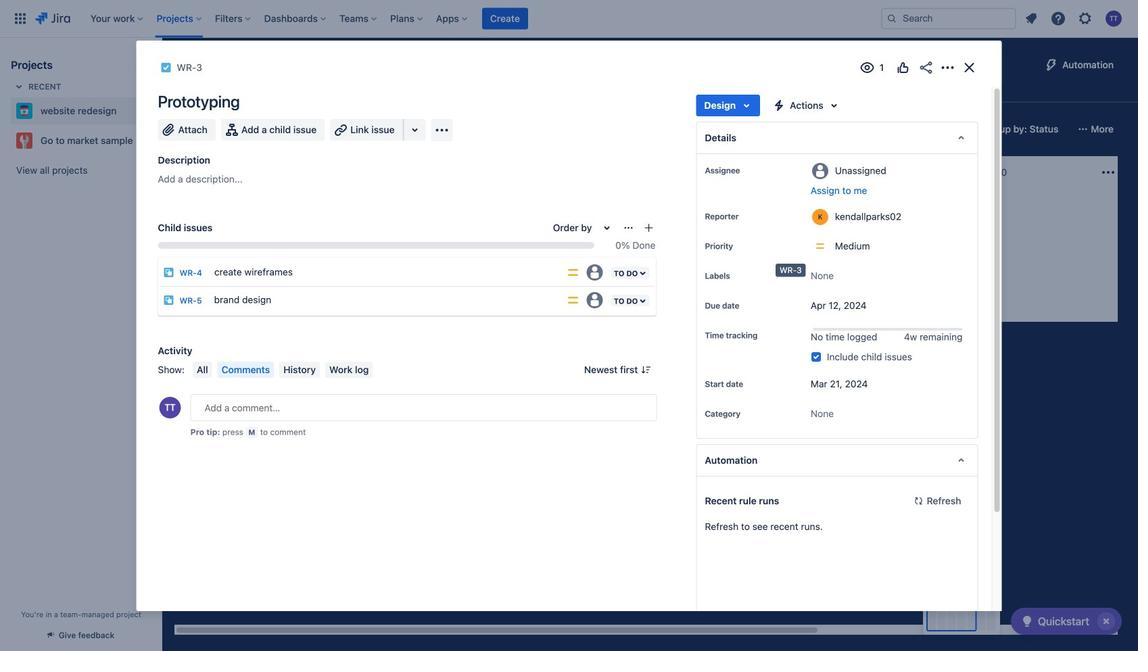 Task type: vqa. For each thing, say whether or not it's contained in the screenshot.
Due date Pin to top. Only you can see pinned fields. 'image'
yes



Task type: describe. For each thing, give the bounding box(es) containing it.
details element
[[697, 122, 979, 154]]

close image
[[962, 60, 978, 76]]

0 vertical spatial task image
[[161, 62, 172, 73]]

Add a comment… field
[[190, 394, 657, 422]]

create child image
[[644, 223, 655, 233]]

task image for medium icon on the top right of the page
[[572, 265, 583, 276]]

assignee pin to top. only you can see pinned fields. image
[[743, 165, 754, 176]]

actions image
[[940, 60, 956, 76]]

show subtasks image
[[796, 265, 813, 281]]

search image
[[887, 13, 898, 24]]

priority: medium image for issue type: sub-task image in the left top of the page
[[567, 294, 580, 307]]

medium image
[[528, 230, 539, 241]]

reporter pin to top. only you can see pinned fields. image
[[742, 211, 753, 222]]

labels pin to top. only you can see pinned fields. image
[[733, 271, 744, 281]]

medium image
[[719, 265, 729, 276]]

issue type: sub-task image
[[163, 295, 174, 306]]

automation element
[[697, 445, 979, 477]]

dismiss quickstart image
[[1096, 611, 1118, 633]]

link web pages and more image
[[407, 122, 423, 138]]

primary element
[[8, 0, 871, 38]]

vote options: no one has voted for this issue yet. image
[[896, 60, 912, 76]]

add people image
[[348, 121, 364, 137]]

due date pin to top. only you can see pinned fields. image
[[743, 300, 753, 311]]



Task type: locate. For each thing, give the bounding box(es) containing it.
2 priority: medium image from the top
[[567, 294, 580, 307]]

collapse recent projects image
[[11, 78, 27, 95]]

menu bar
[[190, 362, 376, 378]]

tab list
[[171, 78, 904, 103]]

1 vertical spatial priority: medium image
[[567, 294, 580, 307]]

tooltip
[[776, 264, 806, 277]]

1 priority: medium image from the top
[[567, 266, 580, 279]]

task image for medium image
[[382, 230, 392, 241]]

1 horizontal spatial task image
[[382, 230, 392, 241]]

dialog
[[136, 41, 1002, 652]]

issue actions image
[[623, 223, 634, 233]]

priority: medium image for issue type: sub-task icon
[[567, 266, 580, 279]]

add app image
[[434, 122, 450, 138]]

Search board text field
[[180, 120, 283, 139]]

copy link to issue image
[[200, 62, 210, 72]]

task image right high icon
[[382, 230, 392, 241]]

task image left the copy link to issue image
[[161, 62, 172, 73]]

issue type: sub-task image
[[163, 267, 174, 278]]

Search field
[[882, 8, 1017, 29]]

2 horizontal spatial task image
[[572, 265, 583, 276]]

2 vertical spatial task image
[[572, 265, 583, 276]]

jira image
[[35, 10, 70, 27], [35, 10, 70, 27]]

banner
[[0, 0, 1139, 38]]

0 horizontal spatial task image
[[161, 62, 172, 73]]

task image down due date: 20 march 2024 icon
[[572, 265, 583, 276]]

due date: 20 march 2024 image
[[575, 248, 586, 258]]

task image
[[161, 62, 172, 73], [382, 230, 392, 241], [572, 265, 583, 276]]

check image
[[1020, 614, 1036, 630]]

priority: medium image
[[567, 266, 580, 279], [567, 294, 580, 307]]

task image
[[191, 230, 202, 241]]

0 vertical spatial priority: medium image
[[567, 266, 580, 279]]

due date: 20 march 2024 image
[[575, 248, 586, 258]]

more information about this user image
[[813, 209, 829, 225]]

high image
[[337, 230, 348, 241]]

1 vertical spatial task image
[[382, 230, 392, 241]]

automation image
[[1044, 57, 1060, 73]]



